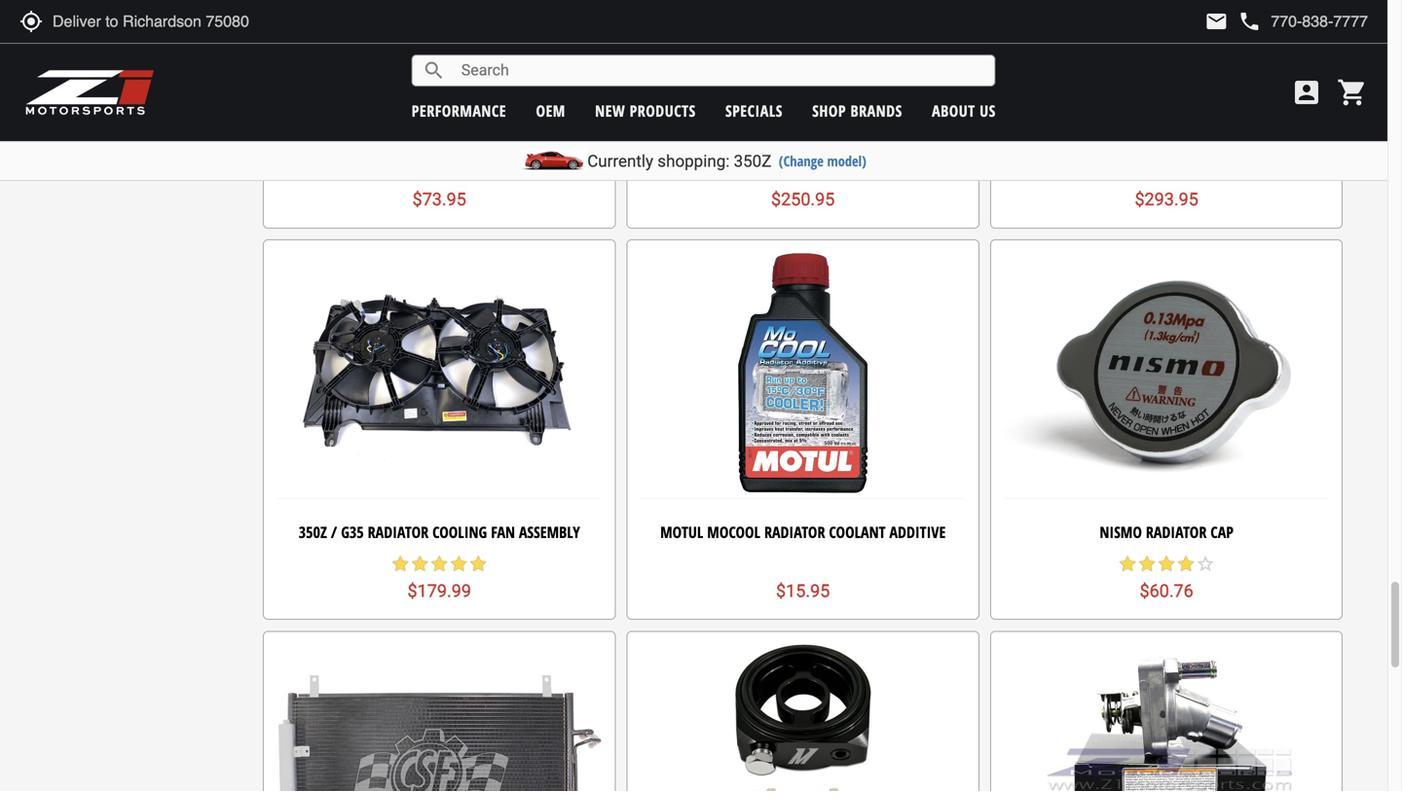 Task type: locate. For each thing, give the bounding box(es) containing it.
model)
[[827, 151, 867, 170]]

mishimoto 350z de model performance aluminum radiator
[[1034, 113, 1300, 151]]

Search search field
[[446, 56, 995, 86]]

fan
[[843, 113, 867, 134], [491, 522, 515, 543]]

performance
[[1210, 113, 1300, 134]]

star star star star star $73.95
[[391, 163, 488, 210]]

0 vertical spatial assembly
[[871, 113, 932, 134]]

2 horizontal spatial mishimoto
[[1034, 113, 1108, 134]]

0 vertical spatial g35
[[546, 113, 569, 134]]

0 horizontal spatial mishimoto
[[275, 113, 349, 134]]

nismo radiator cap
[[1100, 522, 1234, 543]]

shop brands link
[[812, 100, 903, 121]]

0 vertical spatial cooling
[[784, 113, 839, 134]]

z1 motorsports logo image
[[24, 68, 155, 117]]

mishimoto
[[275, 113, 349, 134], [674, 113, 748, 134], [1034, 113, 1108, 134]]

1 vertical spatial fan
[[491, 522, 515, 543]]

1 horizontal spatial mishimoto
[[674, 113, 748, 134]]

about us
[[932, 100, 996, 121]]

currently shopping: 350z (change model)
[[587, 151, 867, 171]]

performance link
[[412, 100, 507, 121]]

shop
[[812, 100, 846, 121]]

vq35
[[573, 113, 604, 134]]

cooling up (change
[[784, 113, 839, 134]]

oem link
[[536, 100, 566, 121]]

mishimoto for mishimoto 350z de model performance aluminum radiator
[[1034, 113, 1108, 134]]

mishimoto inside mishimoto 350z de model performance aluminum radiator
[[1034, 113, 1108, 134]]

radiator
[[1174, 130, 1235, 151], [368, 522, 429, 543], [764, 522, 825, 543], [1146, 522, 1207, 543]]

1 horizontal spatial cooling
[[784, 113, 839, 134]]

mishimoto left the de
[[1034, 113, 1108, 134]]

g35
[[546, 113, 569, 134], [341, 522, 364, 543]]

0 vertical spatial fan
[[843, 113, 867, 134]]

1 vertical spatial cooling
[[433, 522, 487, 543]]

0 horizontal spatial fan
[[491, 522, 515, 543]]

2 mishimoto from the left
[[674, 113, 748, 134]]

search
[[422, 59, 446, 82]]

oem
[[536, 100, 566, 121]]

mishimoto left low
[[275, 113, 349, 134]]

350z
[[504, 113, 532, 134], [752, 113, 780, 134], [1112, 113, 1140, 134], [734, 151, 772, 171], [299, 522, 327, 543]]

shopping:
[[658, 151, 730, 171]]

new products
[[595, 100, 696, 121]]

0 horizontal spatial g35
[[341, 522, 364, 543]]

cooling up 'star star star star star $179.99'
[[433, 522, 487, 543]]

mishimoto for mishimoto low temp thermostat 350z / g35 vq35
[[275, 113, 349, 134]]

assembly
[[871, 113, 932, 134], [519, 522, 580, 543]]

radiator right the de
[[1174, 130, 1235, 151]]

account_box link
[[1287, 77, 1327, 108]]

1 mishimoto from the left
[[275, 113, 349, 134]]

mishimoto up 'currently shopping: 350z (change model)'
[[674, 113, 748, 134]]

star star star star star $179.99
[[391, 555, 488, 602]]

about us link
[[932, 100, 996, 121]]

3 mishimoto from the left
[[1034, 113, 1108, 134]]

$293.95
[[1135, 189, 1199, 210]]

350z inside mishimoto 350z de model performance aluminum radiator
[[1112, 113, 1140, 134]]

additive
[[890, 522, 946, 543]]

new
[[595, 100, 625, 121]]

mocool
[[707, 522, 761, 543]]

de
[[1144, 113, 1159, 134]]

new products link
[[595, 100, 696, 121]]

$250.95
[[771, 189, 835, 210]]

us
[[980, 100, 996, 121]]

star
[[391, 163, 410, 183], [410, 163, 430, 183], [430, 163, 449, 183], [449, 163, 469, 183], [469, 163, 488, 183], [755, 163, 774, 183], [774, 163, 793, 183], [793, 163, 813, 183], [813, 163, 832, 183], [832, 163, 852, 183], [1118, 163, 1138, 183], [1138, 163, 1157, 183], [1157, 163, 1177, 183], [1177, 163, 1196, 183], [1196, 163, 1216, 183], [391, 555, 410, 574], [410, 555, 430, 574], [430, 555, 449, 574], [449, 555, 469, 574], [469, 555, 488, 574], [1118, 555, 1138, 574], [1138, 555, 1157, 574], [1157, 555, 1177, 574], [1177, 555, 1196, 574]]

0 horizontal spatial assembly
[[519, 522, 580, 543]]

products
[[630, 100, 696, 121]]

cap
[[1211, 522, 1234, 543]]

0 vertical spatial /
[[536, 113, 542, 134]]

temp
[[384, 113, 417, 134]]

/
[[536, 113, 542, 134], [331, 522, 337, 543]]

radiator up 'star star star star star $179.99'
[[368, 522, 429, 543]]

0 horizontal spatial /
[[331, 522, 337, 543]]

cooling
[[784, 113, 839, 134], [433, 522, 487, 543]]



Task type: vqa. For each thing, say whether or not it's contained in the screenshot.
Nissan Maxima A35 2009 2010 2011 2012 2013 2014 2015 VQ35DE 3.5l LE S SV SR Sport Z1 Motorsports image
no



Task type: describe. For each thing, give the bounding box(es) containing it.
nismo
[[1100, 522, 1142, 543]]

performance
[[412, 100, 507, 121]]

motul
[[660, 522, 704, 543]]

1 horizontal spatial fan
[[843, 113, 867, 134]]

motul mocool radiator coolant additive
[[660, 522, 946, 543]]

1 horizontal spatial assembly
[[871, 113, 932, 134]]

phone
[[1238, 10, 1262, 33]]

account_box
[[1291, 77, 1323, 108]]

star_border
[[1196, 555, 1216, 574]]

1 horizontal spatial /
[[536, 113, 542, 134]]

shop brands
[[812, 100, 903, 121]]

mail
[[1205, 10, 1229, 33]]

currently
[[587, 151, 654, 171]]

1 vertical spatial assembly
[[519, 522, 580, 543]]

(change model) link
[[779, 151, 867, 170]]

mishimoto 350z cooling fan assembly
[[674, 113, 932, 134]]

about
[[932, 100, 976, 121]]

model
[[1163, 113, 1206, 134]]

$73.95
[[413, 189, 466, 210]]

350z / g35 radiator cooling fan assembly
[[299, 522, 580, 543]]

shopping_cart
[[1337, 77, 1368, 108]]

$60.76
[[1140, 581, 1194, 602]]

star star star star star_border $60.76
[[1118, 555, 1216, 602]]

shopping_cart link
[[1332, 77, 1368, 108]]

mail phone
[[1205, 10, 1262, 33]]

specials
[[726, 100, 783, 121]]

brands
[[851, 100, 903, 121]]

0 horizontal spatial cooling
[[433, 522, 487, 543]]

aluminum
[[1099, 130, 1170, 151]]

phone link
[[1238, 10, 1368, 33]]

star star star star star $293.95
[[1118, 163, 1216, 210]]

thermostat
[[421, 113, 500, 134]]

radiator inside mishimoto 350z de model performance aluminum radiator
[[1174, 130, 1235, 151]]

1 horizontal spatial g35
[[546, 113, 569, 134]]

specials link
[[726, 100, 783, 121]]

mishimoto low temp thermostat 350z / g35 vq35
[[275, 113, 604, 134]]

(change
[[779, 151, 824, 170]]

mishimoto for mishimoto 350z cooling fan assembly
[[674, 113, 748, 134]]

low
[[353, 113, 380, 134]]

radiator up $15.95
[[764, 522, 825, 543]]

1 vertical spatial /
[[331, 522, 337, 543]]

my_location
[[19, 10, 43, 33]]

$179.99
[[408, 581, 471, 602]]

1 vertical spatial g35
[[341, 522, 364, 543]]

coolant
[[829, 522, 886, 543]]

$15.95
[[776, 581, 830, 602]]

mail link
[[1205, 10, 1229, 33]]

radiator up star_border
[[1146, 522, 1207, 543]]

star star star star star $250.95
[[755, 163, 852, 210]]



